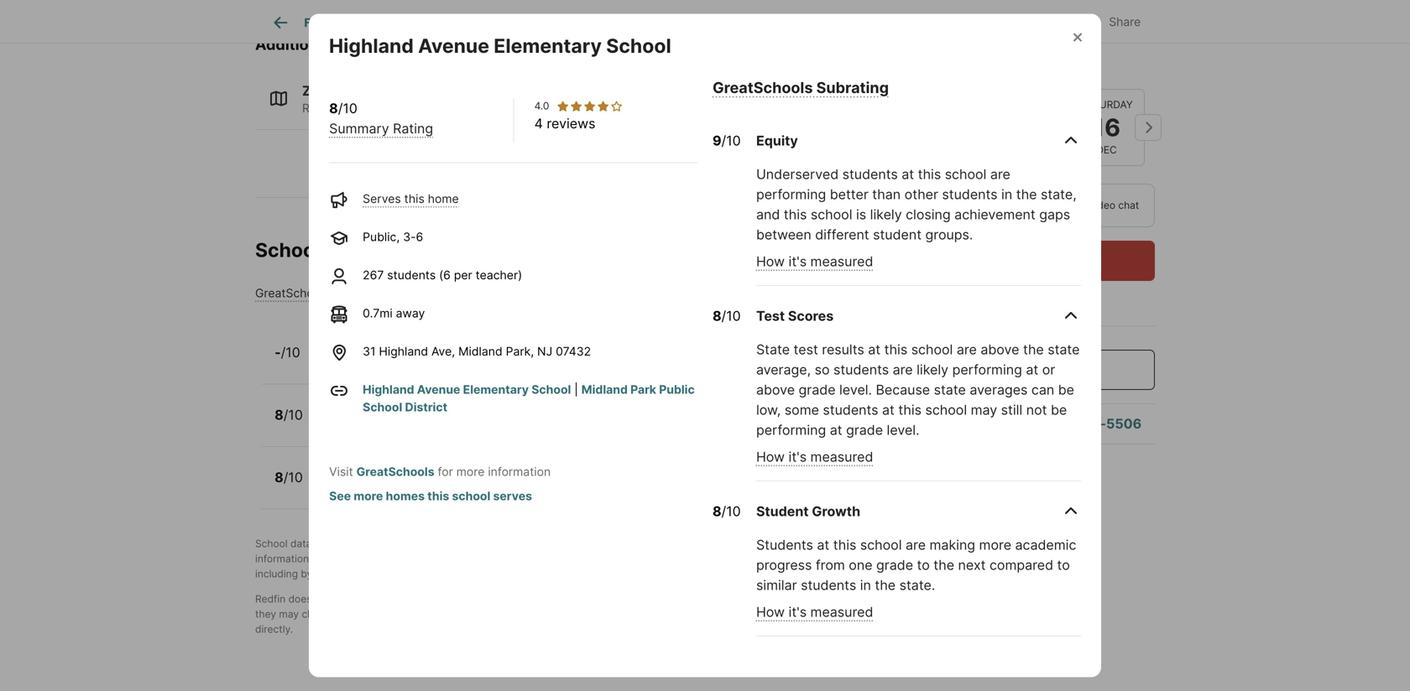 Task type: vqa. For each thing, say whether or not it's contained in the screenshot.
GreatSchools in the , a nonprofit organization. Redfin recommends buyers and renters use GreatSchools information and ratings as a
yes



Task type: locate. For each thing, give the bounding box(es) containing it.
be down the information. at the bottom left of the page
[[467, 609, 479, 621]]

2 vertical spatial how it's measured
[[757, 605, 874, 621]]

0 vertical spatial park
[[631, 383, 657, 397]]

more right see
[[354, 490, 383, 504]]

how it's measured link for growth
[[757, 605, 874, 621]]

2 how it's measured link from the top
[[757, 449, 874, 466]]

2 vertical spatial how it's measured link
[[757, 605, 874, 621]]

2 horizontal spatial or
[[1043, 362, 1056, 378]]

next image
[[1135, 114, 1162, 141]]

1 horizontal spatial |
[[575, 383, 578, 397]]

districts,
[[824, 553, 865, 565]]

0 vertical spatial how it's measured link
[[757, 254, 874, 270]]

avenue up district on the bottom of page
[[417, 383, 461, 397]]

2 horizontal spatial midland
[[582, 383, 628, 397]]

schools down conduct
[[445, 568, 481, 581]]

1 vertical spatial |
[[575, 383, 578, 397]]

level. down because
[[887, 422, 920, 439]]

| right 1
[[324, 101, 328, 116]]

0 horizontal spatial in
[[860, 578, 871, 594]]

2 tour from the left
[[1049, 199, 1070, 212]]

8 for public, 7-12 • serves this home • 0.4mi
[[275, 470, 284, 486]]

highland avenue elementary school down the 2023
[[329, 34, 672, 57]]

this down test scores dropdown button
[[885, 342, 908, 358]]

public, 3-6
[[363, 230, 423, 244]]

1 horizontal spatial may
[[971, 402, 998, 419]]

highland down county
[[329, 34, 414, 57]]

serves inside highland avenue elementary school dialog
[[363, 192, 401, 206]]

students up than
[[843, 166, 898, 183]]

1 measured from the top
[[811, 254, 874, 270]]

by up does
[[301, 568, 313, 581]]

avenue down 2
[[384, 400, 433, 416]]

schools
[[738, 553, 775, 565], [445, 568, 481, 581]]

0 horizontal spatial park
[[378, 463, 407, 479]]

0 vertical spatial level.
[[840, 382, 872, 398]]

students right some
[[823, 402, 879, 419]]

average,
[[757, 362, 811, 378]]

the inside underserved students at this school are performing better than other students in the state, and this school is likely closing achievement gaps between different student groups.
[[1017, 186, 1037, 203]]

1 horizontal spatial 0.7mi
[[522, 356, 551, 370]]

3 how it's measured link from the top
[[757, 605, 874, 621]]

0 horizontal spatial redfin
[[255, 594, 286, 606]]

2 vertical spatial avenue
[[384, 400, 433, 416]]

2 vertical spatial grade
[[877, 558, 914, 574]]

highland avenue elementary school link
[[363, 383, 571, 397]]

at inside students at this school are making more academic progress from one grade to the next compared to similar students in the state.
[[817, 537, 830, 554]]

1 horizontal spatial information
[[488, 465, 551, 479]]

0 vertical spatial may
[[971, 402, 998, 419]]

school inside first step, and conduct their own investigation to determine their desired schools or school districts, including by contacting and visiting the schools themselves.
[[790, 553, 821, 565]]

highland inside the highland avenue elementary school element
[[329, 34, 414, 57]]

more up next
[[980, 537, 1012, 554]]

2 horizontal spatial more
[[980, 537, 1012, 554]]

midland inside midland park public school district
[[582, 383, 628, 397]]

underserved
[[757, 166, 839, 183]]

0 vertical spatial serves
[[363, 192, 401, 206]]

midland down 07432
[[582, 383, 628, 397]]

8 right 1
[[329, 100, 338, 117]]

16
[[1093, 113, 1121, 142]]

0 horizontal spatial is
[[315, 538, 322, 550]]

public
[[659, 383, 695, 397]]

to
[[529, 609, 541, 621]]

to up contact
[[710, 594, 720, 606]]

2023
[[492, 8, 517, 20]]

test
[[794, 342, 818, 358]]

making
[[930, 537, 976, 554]]

public, left 3-
[[363, 230, 400, 244]]

the left state,
[[1017, 186, 1037, 203]]

performing down some
[[757, 422, 826, 439]]

how for underserved students at this school are performing better than other students in the state, and this school is likely closing achievement gaps between different student groups.
[[757, 254, 785, 270]]

how down similar
[[757, 605, 785, 621]]

own
[[526, 553, 546, 565]]

0 vertical spatial not
[[1027, 402, 1047, 419]]

in inside students at this school are making more academic progress from one grade to the next compared to similar students in the state.
[[860, 578, 871, 594]]

/10 up the renters
[[722, 504, 741, 520]]

change
[[302, 609, 337, 621]]

above up the low,
[[757, 382, 795, 398]]

0 vertical spatial or
[[1043, 362, 1056, 378]]

| inside zoning r-1 | permitted: single-family, commercial
[[324, 101, 328, 116]]

2 vertical spatial how
[[757, 605, 785, 621]]

performing up averages
[[953, 362, 1023, 378]]

school inside midland park public school district
[[363, 401, 402, 415]]

prek-
[[362, 356, 392, 370]]

home inside godwin elementary school public, prek-2 • serves this home • 0.7mi
[[477, 356, 508, 370]]

home inside highland avenue elementary school dialog
[[428, 192, 459, 206]]

county
[[370, 8, 402, 20]]

how it's measured link down different
[[757, 254, 874, 270]]

greatschools up from
[[783, 538, 847, 550]]

rating 4.0 out of 5 element
[[556, 99, 623, 113]]

park up 12
[[378, 463, 407, 479]]

0 vertical spatial how it's measured
[[757, 254, 874, 270]]

may down does
[[279, 609, 299, 621]]

groups.
[[926, 227, 973, 243]]

2 vertical spatial serves
[[400, 481, 438, 495]]

1 vertical spatial likely
[[917, 362, 949, 378]]

start an offer button
[[893, 350, 1155, 390]]

enrollment
[[607, 609, 657, 621]]

1 horizontal spatial tour
[[1049, 199, 1070, 212]]

2 vertical spatial it's
[[789, 605, 807, 621]]

2 horizontal spatial by
[[370, 538, 382, 550]]

student
[[757, 504, 809, 520]]

contact
[[707, 609, 744, 621]]

more right for on the left of page
[[457, 465, 485, 479]]

avenue down "on"
[[418, 34, 490, 57]]

1 horizontal spatial park
[[631, 383, 657, 397]]

1 vertical spatial measured
[[811, 449, 874, 466]]

or down 'use'
[[777, 553, 787, 565]]

measured for scores
[[811, 449, 874, 466]]

1 vertical spatial how
[[757, 449, 785, 466]]

progress
[[757, 558, 812, 574]]

267 students (6 per teacher)
[[363, 268, 522, 283]]

equity button
[[757, 118, 1081, 165]]

2 it's from the top
[[789, 449, 807, 466]]

tour via video chat option
[[1015, 184, 1155, 228]]

2 vertical spatial by
[[301, 568, 313, 581]]

information inside highland avenue elementary school dialog
[[488, 465, 551, 479]]

their down buyers
[[675, 553, 697, 565]]

highland avenue elementary school
[[329, 34, 672, 57], [322, 400, 560, 416]]

public, down visit
[[322, 481, 359, 495]]

be up contact
[[722, 594, 735, 606]]

serves up the public, 3-6
[[363, 192, 401, 206]]

(201) 419-5506 link
[[1038, 416, 1142, 432]]

first
[[391, 553, 409, 565]]

person
[[964, 199, 998, 212]]

0 horizontal spatial may
[[279, 609, 299, 621]]

midland inside midland park high school public, 7-12 • serves this home • 0.4mi
[[322, 463, 375, 479]]

1 how from the top
[[757, 254, 785, 270]]

is
[[856, 207, 867, 223], [315, 538, 322, 550]]

1 horizontal spatial above
[[981, 342, 1020, 358]]

2 how it's measured from the top
[[757, 449, 874, 466]]

elementary up 2
[[375, 337, 450, 354]]

as right 'used'
[[763, 594, 774, 606]]

1 vertical spatial may
[[279, 609, 299, 621]]

8 for state test results at this school are above the state average, so students are likely performing at or above grade level.  because state averages can be low, some students at this school may still not be performing at grade level.
[[713, 308, 722, 325]]

1 vertical spatial as
[[763, 594, 774, 606]]

elementary down the .
[[494, 34, 602, 57]]

1 horizontal spatial likely
[[917, 362, 949, 378]]

0 vertical spatial public,
[[363, 230, 400, 244]]

0 vertical spatial how
[[757, 254, 785, 270]]

1 vertical spatial public,
[[322, 356, 359, 370]]

3 tab from the left
[[550, 3, 678, 43]]

home facts updated by county records on nov 2, 2023 .
[[255, 8, 520, 20]]

tour inside option
[[928, 199, 950, 212]]

this up from
[[834, 537, 857, 554]]

1 tour from the left
[[928, 199, 950, 212]]

0 vertical spatial home
[[428, 192, 459, 206]]

• right 12
[[390, 481, 397, 495]]

similar
[[757, 578, 797, 594]]

grade
[[799, 382, 836, 398], [846, 422, 883, 439], [877, 558, 914, 574]]

above up start
[[981, 342, 1020, 358]]

1 vertical spatial how it's measured link
[[757, 449, 874, 466]]

1 horizontal spatial not
[[378, 609, 394, 621]]

likely inside underserved students at this school are performing better than other students in the state, and this school is likely closing achievement gaps between different student groups.
[[870, 207, 902, 223]]

1 vertical spatial highland avenue elementary school
[[322, 400, 560, 416]]

1 horizontal spatial their
[[675, 553, 697, 565]]

0 horizontal spatial above
[[757, 382, 795, 398]]

homes
[[386, 490, 425, 504]]

godwin
[[322, 337, 372, 354]]

0 vertical spatial rating
[[393, 120, 433, 137]]

0 horizontal spatial level.
[[840, 382, 872, 398]]

2 vertical spatial midland
[[322, 463, 375, 479]]

the
[[1017, 186, 1037, 203], [1024, 342, 1044, 358], [934, 558, 955, 574], [426, 568, 442, 581], [875, 578, 896, 594], [746, 609, 762, 621]]

8 /10 for public, 7-12 • serves this home • 0.4mi
[[275, 470, 303, 486]]

07432
[[556, 345, 591, 359]]

3 it's from the top
[[789, 605, 807, 621]]

1 vertical spatial by
[[370, 538, 382, 550]]

greatschools summary rating
[[255, 286, 424, 301]]

school inside students at this school are making more academic progress from one grade to the next compared to similar students in the state.
[[861, 537, 902, 554]]

information up including
[[255, 553, 309, 565]]

0 vertical spatial highland avenue elementary school
[[329, 34, 672, 57]]

8 /10 up the renters
[[713, 504, 741, 520]]

to down recommends at the bottom left of page
[[612, 553, 621, 565]]

2 their from the left
[[675, 553, 697, 565]]

better
[[830, 186, 869, 203]]

8 left visit
[[275, 470, 284, 486]]

how it's measured
[[757, 254, 874, 270], [757, 449, 874, 466], [757, 605, 874, 621]]

this up guaranteed
[[439, 594, 456, 606]]

0 vertical spatial schools
[[738, 553, 775, 565]]

0 horizontal spatial state
[[934, 382, 966, 398]]

0 vertical spatial measured
[[811, 254, 874, 270]]

does
[[289, 594, 312, 606]]

1 horizontal spatial or
[[777, 553, 787, 565]]

greatschools up 'equity'
[[713, 78, 813, 97]]

nj
[[537, 345, 553, 359]]

be inside school service boundaries are intended to be used as a reference only; they may change and are not
[[722, 594, 735, 606]]

0 vertical spatial state
[[1048, 342, 1080, 358]]

how it's measured down different
[[757, 254, 874, 270]]

service
[[554, 594, 588, 606]]

0 horizontal spatial tour
[[928, 199, 950, 212]]

it's down the between
[[789, 254, 807, 270]]

1 vertical spatial how it's measured
[[757, 449, 874, 466]]

the inside guaranteed to be accurate. to verify school enrollment eligibility, contact the school district directly.
[[746, 609, 762, 621]]

an
[[1017, 362, 1032, 378]]

/10 for underserved students at this school are performing better than other students in the state, and this school is likely closing achievement gaps between different student groups.
[[722, 133, 741, 149]]

greatschools summary rating link
[[255, 286, 424, 301]]

park inside midland park public school district
[[631, 383, 657, 397]]

1 vertical spatial it's
[[789, 449, 807, 466]]

students up achievement
[[942, 186, 998, 203]]

0 horizontal spatial as
[[368, 553, 379, 565]]

intended
[[665, 594, 707, 606]]

student
[[873, 227, 922, 243]]

0.7mi away
[[363, 306, 425, 321]]

elementary down 31 highland ave, midland park, nj 07432
[[463, 383, 529, 397]]

as inside ', a nonprofit organization. redfin recommends buyers and renters use greatschools information and ratings as a'
[[368, 553, 379, 565]]

/10 for public, 7-12 • serves this home • 0.4mi
[[284, 470, 303, 486]]

3-
[[403, 230, 416, 244]]

0 vertical spatial more
[[457, 465, 485, 479]]

facts
[[286, 8, 310, 20]]

information
[[488, 465, 551, 479], [255, 553, 309, 565]]

1 vertical spatial level.
[[887, 422, 920, 439]]

question
[[949, 416, 1007, 432]]

1 vertical spatial is
[[315, 538, 322, 550]]

2 measured from the top
[[811, 449, 874, 466]]

0 vertical spatial it's
[[789, 254, 807, 270]]

may inside school service boundaries are intended to be used as a reference only; they may change and are not
[[279, 609, 299, 621]]

than
[[873, 186, 901, 203]]

in up achievement
[[1002, 186, 1013, 203]]

and up the between
[[757, 207, 780, 223]]

or up can on the right
[[1043, 362, 1056, 378]]

highland avenue elementary school element
[[329, 14, 692, 58]]

how it's measured link down similar
[[757, 605, 874, 621]]

0 horizontal spatial information
[[255, 553, 309, 565]]

3 how it's measured from the top
[[757, 605, 874, 621]]

as right ratings
[[368, 553, 379, 565]]

are inside students at this school are making more academic progress from one grade to the next compared to similar students in the state.
[[906, 537, 926, 554]]

it's for student
[[789, 605, 807, 621]]

serves this home link
[[363, 192, 459, 206]]

how down the low,
[[757, 449, 785, 466]]

state up offer
[[1048, 342, 1080, 358]]

0 vertical spatial summary
[[329, 120, 389, 137]]

0.7mi up midland park public school district "link"
[[522, 356, 551, 370]]

home
[[428, 192, 459, 206], [477, 356, 508, 370], [465, 481, 496, 495]]

chat
[[1119, 199, 1140, 212]]

not inside school service boundaries are intended to be used as a reference only; they may change and are not
[[378, 609, 394, 621]]

1 vertical spatial state
[[934, 382, 966, 398]]

level. down results
[[840, 382, 872, 398]]

not
[[1027, 402, 1047, 419], [315, 594, 330, 606], [378, 609, 394, 621]]

1 how it's measured link from the top
[[757, 254, 874, 270]]

list box
[[893, 184, 1155, 228]]

1 vertical spatial not
[[315, 594, 330, 606]]

may down averages
[[971, 402, 998, 419]]

/10 left test
[[722, 308, 741, 325]]

serves inside godwin elementary school public, prek-2 • serves this home • 0.7mi
[[412, 356, 450, 370]]

not down can on the right
[[1027, 402, 1047, 419]]

they
[[255, 609, 276, 621]]

by left county
[[355, 8, 367, 20]]

0 horizontal spatial |
[[324, 101, 328, 116]]

it's
[[789, 254, 807, 270], [789, 449, 807, 466], [789, 605, 807, 621]]

low,
[[757, 402, 781, 419]]

feed tab list
[[255, 0, 841, 43]]

2 vertical spatial public,
[[322, 481, 359, 495]]

0 horizontal spatial more
[[354, 490, 383, 504]]

0 vertical spatial information
[[488, 465, 551, 479]]

elementary
[[494, 34, 602, 57], [375, 337, 450, 354], [463, 383, 529, 397], [436, 400, 512, 416]]

are down student growth 'dropdown button'
[[906, 537, 926, 554]]

/10 inside 8 /10 summary rating
[[338, 100, 358, 117]]

0 vertical spatial |
[[324, 101, 328, 116]]

park
[[631, 383, 657, 397], [378, 463, 407, 479]]

0 vertical spatial likely
[[870, 207, 902, 223]]

2 horizontal spatial in
[[1002, 186, 1013, 203]]

2 how from the top
[[757, 449, 785, 466]]

3 measured from the top
[[811, 605, 874, 621]]

1 vertical spatial more
[[354, 490, 383, 504]]

/10 down zoning
[[338, 100, 358, 117]]

1 vertical spatial information
[[255, 553, 309, 565]]

1 vertical spatial midland
[[582, 383, 628, 397]]

1 how it's measured from the top
[[757, 254, 874, 270]]

0 vertical spatial 0.7mi
[[363, 306, 393, 321]]

test scores
[[757, 308, 834, 325]]

school inside midland park high school public, 7-12 • serves this home • 0.4mi
[[444, 463, 489, 479]]

in down one
[[860, 578, 871, 594]]

0 vertical spatial performing
[[757, 186, 826, 203]]

midland for high
[[322, 463, 375, 479]]

gaps
[[1040, 207, 1071, 223]]

visit
[[329, 465, 353, 479]]

how it's measured link for scores
[[757, 449, 874, 466]]

measured up growth
[[811, 449, 874, 466]]

likely up because
[[917, 362, 949, 378]]

by
[[355, 8, 367, 20], [370, 538, 382, 550], [301, 568, 313, 581]]

serves right 2
[[412, 356, 450, 370]]

still
[[1001, 402, 1023, 419]]

scores
[[788, 308, 834, 325]]

2
[[392, 356, 399, 370]]

the inside state test results at this school are above the state average, so students are likely performing at or above grade level.  because state averages can be low, some students at this school may still not be performing at grade level.
[[1024, 342, 1044, 358]]

start
[[981, 362, 1013, 378]]

0 horizontal spatial midland
[[322, 463, 375, 479]]

students
[[843, 166, 898, 183], [942, 186, 998, 203], [387, 268, 436, 283], [834, 362, 889, 378], [823, 402, 879, 419], [801, 578, 857, 594]]

267
[[363, 268, 384, 283]]

3 how from the top
[[757, 605, 785, 621]]

at
[[902, 166, 914, 183], [868, 342, 881, 358], [1026, 362, 1039, 378], [883, 402, 895, 419], [830, 422, 843, 439], [817, 537, 830, 554]]

is right data
[[315, 538, 322, 550]]

0 horizontal spatial by
[[301, 568, 313, 581]]

tab
[[348, 3, 431, 43], [431, 3, 550, 43], [550, 3, 678, 43], [678, 3, 755, 43], [755, 3, 828, 43]]

be
[[1059, 382, 1075, 398], [1051, 402, 1067, 419], [722, 594, 735, 606], [467, 609, 479, 621]]

None button
[[903, 88, 979, 167], [986, 89, 1062, 166], [1069, 89, 1145, 166], [903, 88, 979, 167], [986, 89, 1062, 166], [1069, 89, 1145, 166]]

0 vertical spatial is
[[856, 207, 867, 223]]

1 horizontal spatial schools
[[738, 553, 775, 565]]

not down the redfin does not endorse or guarantee this information. in the left of the page
[[378, 609, 394, 621]]

via
[[1073, 199, 1087, 212]]

school
[[945, 166, 987, 183], [811, 207, 853, 223], [912, 342, 953, 358], [926, 402, 967, 419], [452, 490, 491, 504], [861, 537, 902, 554], [790, 553, 821, 565], [573, 609, 604, 621], [765, 609, 796, 621]]

park inside midland park high school public, 7-12 • serves this home • 0.4mi
[[378, 463, 407, 479]]

1 horizontal spatial by
[[355, 8, 367, 20]]

0 horizontal spatial 0.7mi
[[363, 306, 393, 321]]

and inside school service boundaries are intended to be used as a reference only; they may change and are not
[[340, 609, 358, 621]]

rating
[[393, 120, 433, 137], [389, 286, 424, 301]]

serves down high
[[400, 481, 438, 495]]

0 vertical spatial redfin
[[573, 538, 603, 550]]

0.7mi left away
[[363, 306, 393, 321]]

their up the "themselves." at the left of the page
[[501, 553, 523, 565]]

8 /10 left test
[[713, 308, 741, 325]]

guaranteed
[[397, 609, 451, 621]]

2 vertical spatial or
[[375, 594, 385, 606]]

the up an
[[1024, 342, 1044, 358]]

midland up the 7- on the bottom
[[322, 463, 375, 479]]

tour in person
[[928, 199, 998, 212]]

public, inside midland park high school public, 7-12 • serves this home • 0.4mi
[[322, 481, 359, 495]]

/10 left godwin
[[281, 345, 300, 361]]

district
[[405, 401, 448, 415]]

/10 for public, prek-2 • serves this home • 0.7mi
[[281, 345, 300, 361]]

this up highland avenue elementary school link
[[454, 356, 474, 370]]

1 horizontal spatial redfin
[[573, 538, 603, 550]]

the down 'used'
[[746, 609, 762, 621]]

guarantee
[[388, 594, 436, 606]]

greatschools
[[713, 78, 813, 97], [255, 286, 330, 301], [357, 465, 435, 479], [384, 538, 448, 550], [783, 538, 847, 550]]

tour inside option
[[1049, 199, 1070, 212]]

rating up away
[[389, 286, 424, 301]]



Task type: describe. For each thing, give the bounding box(es) containing it.
8 down -
[[275, 407, 284, 424]]

0 vertical spatial above
[[981, 342, 1020, 358]]

use
[[764, 538, 781, 550]]

ask
[[909, 416, 935, 432]]

first step, and conduct their own investigation to determine their desired schools or school districts, including by contacting and visiting the schools themselves.
[[255, 553, 865, 581]]

1 horizontal spatial level.
[[887, 422, 920, 439]]

and up the redfin does not endorse or guarantee this information. in the left of the page
[[369, 568, 387, 581]]

be right can on the right
[[1059, 382, 1075, 398]]

1 horizontal spatial more
[[457, 465, 485, 479]]

, a nonprofit organization. redfin recommends buyers and renters use greatschools information and ratings as a
[[255, 538, 847, 565]]

student growth
[[757, 504, 861, 520]]

to down 'academic'
[[1058, 558, 1070, 574]]

park for high
[[378, 463, 407, 479]]

how for students at this school are making more academic progress from one grade to the next compared to similar students in the state.
[[757, 605, 785, 621]]

underserved students at this school are performing better than other students in the state, and this school is likely closing achievement gaps between different student groups.
[[757, 166, 1077, 243]]

records
[[405, 8, 441, 20]]

renters
[[727, 538, 761, 550]]

tour via video chat
[[1049, 199, 1140, 212]]

state
[[757, 342, 790, 358]]

1 vertical spatial avenue
[[417, 383, 461, 397]]

1 vertical spatial summary
[[333, 286, 386, 301]]

this down visit greatschools for more information
[[428, 490, 449, 504]]

midland for public
[[582, 383, 628, 397]]

away
[[396, 306, 425, 321]]

ask a question
[[909, 416, 1007, 432]]

students down results
[[834, 362, 889, 378]]

ave,
[[432, 345, 455, 359]]

performing inside underserved students at this school are performing better than other students in the state, and this school is likely closing achievement gaps between different student groups.
[[757, 186, 826, 203]]

and up 'desired'
[[706, 538, 724, 550]]

tour for tour via video chat
[[1049, 199, 1070, 212]]

- /10
[[275, 345, 300, 361]]

0 vertical spatial by
[[355, 8, 367, 20]]

to up state.
[[917, 558, 930, 574]]

saturday
[[1081, 98, 1133, 111]]

likely inside state test results at this school are above the state average, so students are likely performing at or above grade level.  because state averages can be low, some students at this school may still not be performing at grade level.
[[917, 362, 949, 378]]

the inside first step, and conduct their own investigation to determine their desired schools or school districts, including by contacting and visiting the schools themselves.
[[426, 568, 442, 581]]

2 tab from the left
[[431, 3, 550, 43]]

rating inside 8 /10 summary rating
[[393, 120, 433, 137]]

guaranteed to be accurate. to verify school enrollment eligibility, contact the school district directly.
[[255, 609, 832, 636]]

results
[[822, 342, 865, 358]]

desired
[[700, 553, 735, 565]]

list box containing tour in person
[[893, 184, 1155, 228]]

feed
[[304, 15, 332, 30]]

the left state.
[[875, 578, 896, 594]]

tour for tour in person
[[928, 199, 950, 212]]

may inside state test results at this school are above the state average, so students are likely performing at or above grade level.  because state averages can be low, some students at this school may still not be performing at grade level.
[[971, 402, 998, 419]]

see more homes this school serves link
[[329, 490, 532, 504]]

2,
[[481, 8, 490, 20]]

31
[[363, 345, 376, 359]]

(201) 419-5506
[[1038, 416, 1142, 432]]

tour in person option
[[893, 184, 1015, 228]]

eligibility,
[[660, 609, 705, 621]]

are up averages
[[957, 342, 977, 358]]

highland down 2
[[363, 383, 414, 397]]

0 vertical spatial avenue
[[418, 34, 490, 57]]

in inside tour in person option
[[952, 199, 961, 212]]

information inside ', a nonprofit organization. redfin recommends buyers and renters use greatschools information and ratings as a'
[[255, 553, 309, 565]]

9 /10
[[713, 133, 741, 149]]

public, inside highland avenue elementary school dialog
[[363, 230, 400, 244]]

by inside first step, and conduct their own investigation to determine their desired schools or school districts, including by contacting and visiting the schools themselves.
[[301, 568, 313, 581]]

/10 for students at this school are making more academic progress from one grade to the next compared to similar students in the state.
[[722, 504, 741, 520]]

how for state test results at this school are above the state average, so students are likely performing at or above grade level.  because state averages can be low, some students at this school may still not be performing at grade level.
[[757, 449, 785, 466]]

more inside students at this school are making more academic progress from one grade to the next compared to similar students in the state.
[[980, 537, 1012, 554]]

1 vertical spatial rating
[[389, 286, 424, 301]]

1 it's from the top
[[789, 254, 807, 270]]

0 vertical spatial midland
[[459, 345, 503, 359]]

8 /10 for students at this school are making more academic progress from one grade to the next compared to similar students in the state.
[[713, 504, 741, 520]]

5 tab from the left
[[755, 3, 828, 43]]

resources
[[335, 35, 409, 54]]

is inside underserved students at this school are performing better than other students in the state, and this school is likely closing achievement gaps between different student groups.
[[856, 207, 867, 223]]

are inside underserved students at this school are performing better than other students in the state, and this school is likely closing achievement gaps between different student groups.
[[991, 166, 1011, 183]]

/10 down "- /10"
[[284, 407, 303, 424]]

4.0
[[535, 100, 549, 112]]

visit greatschools for more information
[[329, 465, 551, 479]]

highland down prek-
[[322, 400, 381, 416]]

it's for test
[[789, 449, 807, 466]]

home inside midland park high school public, 7-12 • serves this home • 0.4mi
[[465, 481, 496, 495]]

elementary inside the highland avenue elementary school element
[[494, 34, 602, 57]]

greatschools up 12
[[357, 465, 435, 479]]

next
[[959, 558, 986, 574]]

highland avenue elementary school dialog
[[309, 14, 1102, 692]]

to inside school service boundaries are intended to be used as a reference only; they may change and are not
[[710, 594, 720, 606]]

,
[[448, 538, 451, 550]]

information.
[[459, 594, 516, 606]]

8 /10 for state test results at this school are above the state average, so students are likely performing at or above grade level.  because state averages can be low, some students at this school may still not be performing at grade level.
[[713, 308, 741, 325]]

how it's measured for scores
[[757, 449, 874, 466]]

be down can on the right
[[1051, 402, 1067, 419]]

9
[[713, 133, 722, 149]]

this up other
[[918, 166, 941, 183]]

state.
[[900, 578, 936, 594]]

and inside underserved students at this school are performing better than other students in the state, and this school is likely closing achievement gaps between different student groups.
[[757, 207, 780, 223]]

students inside students at this school are making more academic progress from one grade to the next compared to similar students in the state.
[[801, 578, 857, 594]]

highland right 31
[[379, 345, 428, 359]]

averages
[[970, 382, 1028, 398]]

school inside godwin elementary school public, prek-2 • serves this home • 0.7mi
[[454, 337, 499, 354]]

0.7mi inside highland avenue elementary school dialog
[[363, 306, 393, 321]]

between
[[757, 227, 812, 243]]

6
[[416, 230, 423, 244]]

4 tab from the left
[[678, 3, 755, 43]]

greatschools subrating
[[713, 78, 889, 97]]

this inside godwin elementary school public, prek-2 • serves this home • 0.7mi
[[454, 356, 474, 370]]

park for public
[[631, 383, 657, 397]]

redfin inside ', a nonprofit organization. redfin recommends buyers and renters use greatschools information and ratings as a'
[[573, 538, 603, 550]]

highland avenue elementary school |
[[363, 383, 582, 397]]

r-
[[302, 101, 315, 116]]

single-
[[392, 101, 431, 116]]

recommends
[[606, 538, 668, 550]]

zoning
[[302, 83, 348, 99]]

from
[[816, 558, 845, 574]]

4
[[535, 115, 543, 132]]

as inside school service boundaries are intended to be used as a reference only; they may change and are not
[[763, 594, 774, 606]]

step,
[[412, 553, 436, 565]]

redfin does not endorse or guarantee this information.
[[255, 594, 516, 606]]

in inside underserved students at this school are performing better than other students in the state, and this school is likely closing achievement gaps between different student groups.
[[1002, 186, 1013, 203]]

see
[[329, 490, 351, 504]]

| inside highland avenue elementary school dialog
[[575, 383, 578, 397]]

0.7mi inside godwin elementary school public, prek-2 • serves this home • 0.7mi
[[522, 356, 551, 370]]

zoning r-1 | permitted: single-family, commercial
[[302, 83, 539, 116]]

a inside school service boundaries are intended to be used as a reference only; they may change and are not
[[777, 594, 783, 606]]

the down making
[[934, 558, 955, 574]]

buyers
[[671, 538, 703, 550]]

be inside guaranteed to be accurate. to verify school enrollment eligibility, contact the school district directly.
[[467, 609, 479, 621]]

a left first
[[382, 553, 388, 565]]

test scores button
[[757, 293, 1081, 340]]

share
[[1109, 15, 1141, 29]]

greatschools inside ', a nonprofit organization. redfin recommends buyers and renters use greatschools information and ratings as a'
[[783, 538, 847, 550]]

greatschools down schools at left
[[255, 286, 330, 301]]

this up 3-
[[404, 192, 425, 206]]

8 inside 8 /10 summary rating
[[329, 100, 338, 117]]

this up the between
[[784, 207, 807, 223]]

reviews
[[547, 115, 596, 132]]

• left 0.4mi
[[499, 481, 506, 495]]

0 horizontal spatial not
[[315, 594, 330, 606]]

1 vertical spatial redfin
[[255, 594, 286, 606]]

1 horizontal spatial state
[[1048, 342, 1080, 358]]

a right "ask"
[[938, 416, 946, 432]]

/10 for state test results at this school are above the state average, so students are likely performing at or above grade level.  because state averages can be low, some students at this school may still not be performing at grade level.
[[722, 308, 741, 325]]

0.4mi
[[509, 481, 540, 495]]

0 vertical spatial grade
[[799, 382, 836, 398]]

• right 2
[[402, 356, 409, 370]]

boundaries
[[591, 594, 644, 606]]

at inside underserved students at this school are performing better than other students in the state, and this school is likely closing achievement gaps between different student groups.
[[902, 166, 914, 183]]

dec
[[1097, 144, 1117, 156]]

students left (6
[[387, 268, 436, 283]]

greatschools up step,
[[384, 538, 448, 550]]

how it's measured for growth
[[757, 605, 874, 621]]

8 /10 summary rating
[[329, 100, 433, 137]]

students at this school are making more academic progress from one grade to the next compared to similar students in the state.
[[757, 537, 1077, 594]]

7-
[[362, 481, 374, 495]]

1
[[315, 101, 321, 116]]

teacher)
[[476, 268, 522, 283]]

• left nj
[[512, 356, 518, 370]]

school inside the highland avenue elementary school element
[[607, 34, 672, 57]]

directly.
[[255, 624, 293, 636]]

1 their from the left
[[501, 553, 523, 565]]

and up contacting
[[312, 553, 330, 565]]

this down because
[[899, 402, 922, 419]]

(201)
[[1038, 416, 1073, 432]]

compared
[[990, 558, 1054, 574]]

are up because
[[893, 362, 913, 378]]

to inside guaranteed to be accurate. to verify school enrollment eligibility, contact the school district directly.
[[454, 609, 464, 621]]

highland avenue elementary school inside dialog
[[329, 34, 672, 57]]

so
[[815, 362, 830, 378]]

are down endorse
[[360, 609, 376, 621]]

or inside first step, and conduct their own investigation to determine their desired schools or school districts, including by contacting and visiting the schools themselves.
[[777, 553, 787, 565]]

growth
[[812, 504, 861, 520]]

1 vertical spatial grade
[[846, 422, 883, 439]]

data
[[291, 538, 312, 550]]

this inside midland park high school public, 7-12 • serves this home • 0.4mi
[[441, 481, 462, 495]]

offer
[[1036, 362, 1067, 378]]

8 for students at this school are making more academic progress from one grade to the next compared to similar students in the state.
[[713, 504, 722, 520]]

are up enrollment
[[647, 594, 662, 606]]

1 tab from the left
[[348, 3, 431, 43]]

2 vertical spatial performing
[[757, 422, 826, 439]]

8 /10 down "- /10"
[[275, 407, 303, 424]]

or inside state test results at this school are above the state average, so students are likely performing at or above grade level.  because state averages can be low, some students at this school may still not be performing at grade level.
[[1043, 362, 1056, 378]]

endorse
[[333, 594, 372, 606]]

elementary inside godwin elementary school public, prek-2 • serves this home • 0.7mi
[[375, 337, 450, 354]]

grade inside students at this school are making more academic progress from one grade to the next compared to similar students in the state.
[[877, 558, 914, 574]]

per
[[454, 268, 473, 283]]

and down ,
[[439, 553, 456, 565]]

accurate.
[[482, 609, 526, 621]]

serves inside midland park high school public, 7-12 • serves this home • 0.4mi
[[400, 481, 438, 495]]

midland park high school public, 7-12 • serves this home • 0.4mi
[[322, 463, 540, 495]]

.
[[517, 8, 520, 20]]

1 vertical spatial performing
[[953, 362, 1023, 378]]

conduct
[[459, 553, 498, 565]]

0 horizontal spatial or
[[375, 594, 385, 606]]

measured for growth
[[811, 605, 874, 621]]

different
[[816, 227, 870, 243]]

public, inside godwin elementary school public, prek-2 • serves this home • 0.7mi
[[322, 356, 359, 370]]

updated
[[313, 8, 352, 20]]

not inside state test results at this school are above the state average, so students are likely performing at or above grade level.  because state averages can be low, some students at this school may still not be performing at grade level.
[[1027, 402, 1047, 419]]

additional
[[255, 35, 331, 54]]

this inside students at this school are making more academic progress from one grade to the next compared to similar students in the state.
[[834, 537, 857, 554]]

summary inside 8 /10 summary rating
[[329, 120, 389, 137]]

a right ,
[[454, 538, 460, 550]]

1 vertical spatial above
[[757, 382, 795, 398]]

to inside first step, and conduct their own investigation to determine their desired schools or school districts, including by contacting and visiting the schools themselves.
[[612, 553, 621, 565]]

elementary down "highland avenue elementary school |"
[[436, 400, 512, 416]]

state test results at this school are above the state average, so students are likely performing at or above grade level.  because state averages can be low, some students at this school may still not be performing at grade level.
[[757, 342, 1080, 439]]

school inside school service boundaries are intended to be used as a reference only; they may change and are not
[[518, 594, 551, 606]]

0 horizontal spatial schools
[[445, 568, 481, 581]]

midland park public school district
[[363, 383, 695, 415]]

test
[[757, 308, 785, 325]]

permitted:
[[331, 101, 389, 116]]



